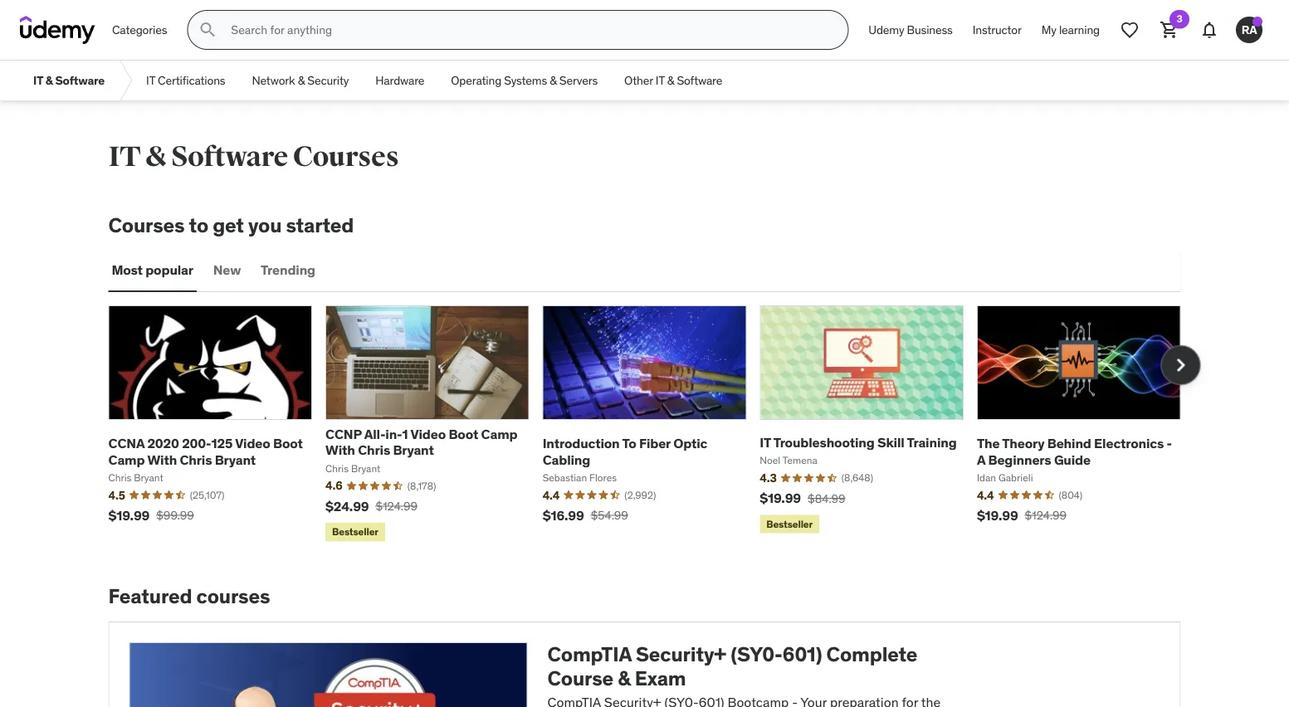 Task type: locate. For each thing, give the bounding box(es) containing it.
bryant right 200-
[[215, 451, 256, 468]]

chris for 200-
[[180, 451, 212, 468]]

it certifications link
[[133, 61, 239, 100]]

the theory behind electronics - a beginners guide link
[[977, 435, 1172, 468]]

(sy0-
[[731, 642, 783, 667]]

new
[[213, 262, 241, 279]]

boot right 1
[[449, 426, 478, 443]]

camp inside "ccna 2020 200-125 video boot camp with chris bryant"
[[108, 451, 145, 468]]

camp inside ccnp all-in-1 video boot camp with chris bryant
[[481, 426, 518, 443]]

0 horizontal spatial software
[[55, 73, 105, 88]]

camp for ccnp all-in-1 video boot camp with chris bryant
[[481, 426, 518, 443]]

it inside carousel element
[[760, 434, 771, 451]]

1 horizontal spatial bryant
[[393, 442, 434, 459]]

it troubleshooting skill training
[[760, 434, 957, 451]]

bryant
[[393, 442, 434, 459], [215, 451, 256, 468]]

it & software link
[[20, 61, 118, 100]]

to
[[189, 213, 208, 237]]

video for 125
[[235, 435, 270, 452]]

chris right 2020
[[180, 451, 212, 468]]

with left 200-
[[147, 451, 177, 468]]

1 horizontal spatial courses
[[293, 139, 399, 174]]

operating systems & servers link
[[438, 61, 611, 100]]

chris for in-
[[358, 442, 390, 459]]

it right arrow pointing to subcategory menu links icon
[[146, 73, 155, 88]]

with left all-
[[326, 442, 355, 459]]

in-
[[385, 426, 402, 443]]

complete
[[827, 642, 918, 667]]

200-
[[182, 435, 211, 452]]

1 vertical spatial camp
[[108, 451, 145, 468]]

behind
[[1048, 435, 1092, 452]]

1 horizontal spatial video
[[411, 426, 446, 443]]

chris inside "ccna 2020 200-125 video boot camp with chris bryant"
[[180, 451, 212, 468]]

0 horizontal spatial video
[[235, 435, 270, 452]]

other
[[624, 73, 653, 88]]

it for it & software
[[33, 73, 43, 88]]

bryant inside ccnp all-in-1 video boot camp with chris bryant
[[393, 442, 434, 459]]

guide
[[1054, 451, 1091, 468]]

0 vertical spatial camp
[[481, 426, 518, 443]]

software up get
[[171, 139, 288, 174]]

categories button
[[102, 10, 177, 50]]

1 horizontal spatial with
[[326, 442, 355, 459]]

hardware link
[[362, 61, 438, 100]]

chris inside ccnp all-in-1 video boot camp with chris bryant
[[358, 442, 390, 459]]

electronics
[[1094, 435, 1164, 452]]

camp left introduction
[[481, 426, 518, 443]]

0 horizontal spatial camp
[[108, 451, 145, 468]]

courses to get you started
[[108, 213, 354, 237]]

it left troubleshooting
[[760, 434, 771, 451]]

theory
[[1002, 435, 1045, 452]]

boot inside "ccna 2020 200-125 video boot camp with chris bryant"
[[273, 435, 303, 452]]

you
[[248, 213, 282, 237]]

carousel element
[[108, 305, 1201, 545]]

courses
[[293, 139, 399, 174], [108, 213, 185, 237]]

software
[[55, 73, 105, 88], [677, 73, 722, 88], [171, 139, 288, 174]]

1 horizontal spatial chris
[[358, 442, 390, 459]]

with inside "ccna 2020 200-125 video boot camp with chris bryant"
[[147, 451, 177, 468]]

beginners
[[988, 451, 1052, 468]]

introduction to fiber optic cabling link
[[543, 435, 707, 468]]

network & security link
[[239, 61, 362, 100]]

with for ccnp
[[326, 442, 355, 459]]

next image
[[1168, 352, 1194, 379]]

with inside ccnp all-in-1 video boot camp with chris bryant
[[326, 442, 355, 459]]

0 horizontal spatial boot
[[273, 435, 303, 452]]

video right 1
[[411, 426, 446, 443]]

software right other
[[677, 73, 722, 88]]

arrow pointing to subcategory menu links image
[[118, 61, 133, 100]]

& left exam
[[618, 666, 631, 691]]

ra
[[1242, 22, 1257, 37]]

3 link
[[1150, 10, 1190, 50]]

-
[[1167, 435, 1172, 452]]

Search for anything text field
[[228, 16, 828, 44]]

chris left 1
[[358, 442, 390, 459]]

it right other
[[656, 73, 665, 88]]

trending
[[261, 262, 315, 279]]

instructor
[[973, 22, 1022, 37]]

security+
[[636, 642, 726, 667]]

1 horizontal spatial boot
[[449, 426, 478, 443]]

0 horizontal spatial bryant
[[215, 451, 256, 468]]

software for it & software courses
[[171, 139, 288, 174]]

boot left ccnp
[[273, 435, 303, 452]]

video inside "ccna 2020 200-125 video boot camp with chris bryant"
[[235, 435, 270, 452]]

bryant inside "ccna 2020 200-125 video boot camp with chris bryant"
[[215, 451, 256, 468]]

it down udemy image
[[33, 73, 43, 88]]

operating systems & servers
[[451, 73, 598, 88]]

skill
[[878, 434, 905, 451]]

udemy business
[[869, 22, 953, 37]]

125
[[211, 435, 233, 452]]

software left arrow pointing to subcategory menu links icon
[[55, 73, 105, 88]]

with
[[326, 442, 355, 459], [147, 451, 177, 468]]

it down arrow pointing to subcategory menu links icon
[[108, 139, 141, 174]]

courses up started
[[293, 139, 399, 174]]

video inside ccnp all-in-1 video boot camp with chris bryant
[[411, 426, 446, 443]]

the theory behind electronics - a beginners guide
[[977, 435, 1172, 468]]

camp
[[481, 426, 518, 443], [108, 451, 145, 468]]

categories
[[112, 22, 167, 37]]

camp left 2020
[[108, 451, 145, 468]]

bryant right all-
[[393, 442, 434, 459]]

network
[[252, 73, 295, 88]]

0 horizontal spatial with
[[147, 451, 177, 468]]

0 horizontal spatial chris
[[180, 451, 212, 468]]

1 vertical spatial courses
[[108, 213, 185, 237]]

chris
[[358, 442, 390, 459], [180, 451, 212, 468]]

1 horizontal spatial software
[[171, 139, 288, 174]]

network & security
[[252, 73, 349, 88]]

video
[[411, 426, 446, 443], [235, 435, 270, 452]]

video right '125'
[[235, 435, 270, 452]]

1 horizontal spatial camp
[[481, 426, 518, 443]]

boot
[[449, 426, 478, 443], [273, 435, 303, 452]]

it
[[33, 73, 43, 88], [146, 73, 155, 88], [656, 73, 665, 88], [108, 139, 141, 174], [760, 434, 771, 451]]

it & software courses
[[108, 139, 399, 174]]

boot inside ccnp all-in-1 video boot camp with chris bryant
[[449, 426, 478, 443]]

courses up most popular at the left top
[[108, 213, 185, 237]]



Task type: describe. For each thing, give the bounding box(es) containing it.
systems
[[504, 73, 547, 88]]

udemy image
[[20, 16, 95, 44]]

my
[[1042, 22, 1057, 37]]

2020
[[147, 435, 179, 452]]

& left security
[[298, 73, 305, 88]]

ccna 2020 200-125 video boot camp with chris bryant
[[108, 435, 303, 468]]

& right other
[[667, 73, 674, 88]]

security
[[307, 73, 349, 88]]

all-
[[364, 426, 385, 443]]

popular
[[145, 262, 193, 279]]

courses
[[196, 584, 270, 609]]

it troubleshooting skill training link
[[760, 434, 957, 451]]

boot for ccnp all-in-1 video boot camp with chris bryant
[[449, 426, 478, 443]]

boot for ccna 2020 200-125 video boot camp with chris bryant
[[273, 435, 303, 452]]

shopping cart with 3 items image
[[1160, 20, 1180, 40]]

my learning
[[1042, 22, 1100, 37]]

featured courses
[[108, 584, 270, 609]]

601)
[[783, 642, 822, 667]]

1
[[402, 426, 408, 443]]

you have alerts image
[[1253, 17, 1263, 27]]

training
[[907, 434, 957, 451]]

business
[[907, 22, 953, 37]]

most
[[112, 262, 143, 279]]

fiber
[[639, 435, 671, 452]]

introduction to fiber optic cabling
[[543, 435, 707, 468]]

introduction
[[543, 435, 620, 452]]

optic
[[673, 435, 707, 452]]

it for it troubleshooting skill training
[[760, 434, 771, 451]]

exam
[[635, 666, 686, 691]]

started
[[286, 213, 354, 237]]

get
[[213, 213, 244, 237]]

it & software
[[33, 73, 105, 88]]

& inside comptia security+ (sy0-601) complete course & exam
[[618, 666, 631, 691]]

ccnp
[[326, 426, 362, 443]]

comptia security+ (sy0-601) complete course & exam link
[[108, 622, 1181, 707]]

certifications
[[158, 73, 225, 88]]

troubleshooting
[[774, 434, 875, 451]]

to
[[622, 435, 636, 452]]

submit search image
[[198, 20, 218, 40]]

& left the servers
[[550, 73, 557, 88]]

with for ccna
[[147, 451, 177, 468]]

3
[[1177, 12, 1183, 25]]

operating
[[451, 73, 502, 88]]

trending button
[[257, 251, 319, 290]]

cabling
[[543, 451, 590, 468]]

hardware
[[375, 73, 425, 88]]

new button
[[210, 251, 244, 290]]

it certifications
[[146, 73, 225, 88]]

it for it & software courses
[[108, 139, 141, 174]]

learning
[[1059, 22, 1100, 37]]

notifications image
[[1200, 20, 1220, 40]]

software for it & software
[[55, 73, 105, 88]]

video for 1
[[411, 426, 446, 443]]

the
[[977, 435, 1000, 452]]

ccna 2020 200-125 video boot camp with chris bryant link
[[108, 435, 303, 468]]

bryant for 1
[[393, 442, 434, 459]]

servers
[[559, 73, 598, 88]]

& down udemy image
[[45, 73, 53, 88]]

comptia security+ (sy0-601) complete course & exam
[[548, 642, 918, 691]]

most popular button
[[108, 251, 197, 290]]

instructor link
[[963, 10, 1032, 50]]

comptia
[[548, 642, 632, 667]]

ccna
[[108, 435, 145, 452]]

featured
[[108, 584, 192, 609]]

it for it certifications
[[146, 73, 155, 88]]

2 horizontal spatial software
[[677, 73, 722, 88]]

ccnp all-in-1 video boot camp with chris bryant
[[326, 426, 518, 459]]

0 horizontal spatial courses
[[108, 213, 185, 237]]

a
[[977, 451, 986, 468]]

udemy business link
[[859, 10, 963, 50]]

course
[[548, 666, 614, 691]]

bryant for 125
[[215, 451, 256, 468]]

my learning link
[[1032, 10, 1110, 50]]

ra link
[[1230, 10, 1269, 50]]

wishlist image
[[1120, 20, 1140, 40]]

camp for ccna 2020 200-125 video boot camp with chris bryant
[[108, 451, 145, 468]]

0 vertical spatial courses
[[293, 139, 399, 174]]

other it & software link
[[611, 61, 736, 100]]

udemy
[[869, 22, 904, 37]]

most popular
[[112, 262, 193, 279]]

other it & software
[[624, 73, 722, 88]]

ccnp all-in-1 video boot camp with chris bryant link
[[326, 426, 518, 459]]

& down 'it certifications' link
[[146, 139, 166, 174]]



Task type: vqa. For each thing, say whether or not it's contained in the screenshot.
money
no



